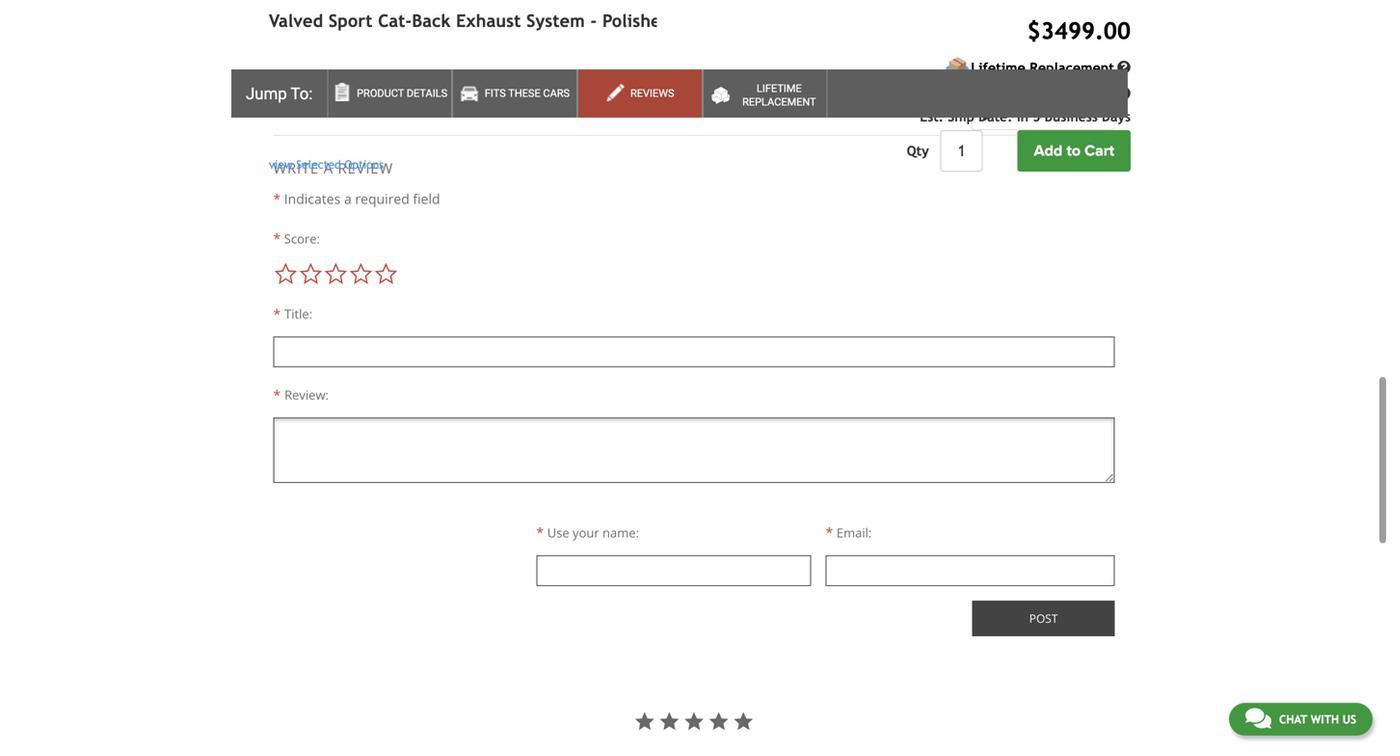 Task type: locate. For each thing, give the bounding box(es) containing it.
valved
[[269, 11, 323, 31]]

field
[[413, 190, 440, 208]]

write a review tab panel
[[273, 135, 1115, 663]]

1 horizontal spatial star image
[[733, 711, 754, 732]]

None button
[[973, 601, 1115, 636]]

1 star image from the left
[[634, 711, 655, 732]]

fits
[[485, 87, 506, 99]]

lifetime
[[971, 60, 1026, 76], [757, 82, 802, 94]]

replacement down 3499.00
[[1030, 60, 1115, 76]]

None text field
[[941, 130, 983, 172]]

review
[[1060, 103, 1104, 122]]

0 vertical spatial lifetime replacement
[[971, 60, 1115, 76]]

* left title:
[[273, 305, 281, 323]]

0 horizontal spatial lifetime
[[757, 82, 802, 94]]

cat-
[[378, 11, 412, 31]]

0 vertical spatial question circle image
[[1118, 61, 1131, 74]]

business
[[1045, 109, 1098, 124]]

* for * email:
[[826, 523, 833, 541]]

-
[[591, 11, 597, 31], [677, 11, 684, 31]]

0 vertical spatial replacement
[[1030, 60, 1115, 76]]

review:
[[285, 386, 329, 404]]

5
[[1033, 109, 1041, 124]]

selected
[[296, 158, 341, 171]]

0 horizontal spatial star image
[[634, 711, 655, 732]]

x3m/x4m
[[763, 11, 839, 31]]

your
[[573, 524, 599, 541]]

product details link
[[327, 69, 452, 118]]

1 vertical spatial lifetime replacement
[[743, 82, 816, 108]]

* for * use your name:
[[536, 523, 544, 541]]

lifetime replacement down the x3m/x4m
[[743, 82, 816, 108]]

product details
[[357, 87, 448, 99]]

3 star image from the left
[[708, 711, 730, 732]]

lifetime replacement up write a review dropdown button
[[971, 60, 1115, 76]]

*
[[273, 190, 281, 208], [273, 229, 281, 247], [273, 305, 281, 323], [273, 386, 281, 404], [536, 523, 544, 541], [826, 523, 833, 541]]

add
[[1034, 142, 1063, 160]]

0 horizontal spatial star image
[[659, 711, 680, 732]]

0 vertical spatial lifetime
[[971, 60, 1026, 76]]

a right the write
[[324, 158, 334, 178]]

cart
[[1085, 142, 1115, 160]]

us
[[1343, 713, 1357, 726]]

lifetime right "this product is lifetime replacement eligible" 'image'
[[971, 60, 1026, 76]]

- right 'system'
[[591, 11, 597, 31]]

in
[[1017, 109, 1029, 124]]

this product is lifetime replacement eligible image
[[946, 56, 970, 80]]

1 horizontal spatial star image
[[684, 711, 705, 732]]

lifetime down the x3m/x4m
[[757, 82, 802, 94]]

1 vertical spatial a
[[324, 158, 334, 178]]

1 horizontal spatial -
[[677, 11, 684, 31]]

0 horizontal spatial lifetime replacement
[[743, 82, 816, 108]]

replacement down the x3m/x4m
[[743, 96, 816, 108]]

a for write
[[324, 158, 334, 178]]

2 question circle image from the top
[[1118, 87, 1131, 100]]

score 2 radio
[[298, 261, 323, 286]]

score:
[[284, 230, 320, 247]]

* left review:
[[273, 386, 281, 404]]

a
[[1048, 103, 1056, 122], [324, 158, 334, 178]]

1 vertical spatial lifetime
[[757, 82, 802, 94]]

question circle image
[[1118, 61, 1131, 74], [1118, 87, 1131, 100]]

0 horizontal spatial a
[[324, 158, 334, 178]]

1 vertical spatial question circle image
[[1118, 87, 1131, 100]]

days
[[1102, 109, 1131, 124]]

* for * indicates a required field
[[273, 190, 281, 208]]

2 star image from the left
[[733, 711, 754, 732]]

date:
[[979, 109, 1013, 124]]

* left score:
[[273, 229, 281, 247]]

0 vertical spatial a
[[1048, 103, 1056, 122]]

write a review
[[273, 158, 393, 178]]

replacement
[[1030, 60, 1115, 76], [743, 96, 816, 108]]

0 horizontal spatial replacement
[[743, 96, 816, 108]]

lifetime replacement link
[[703, 69, 828, 118]]

sport
[[329, 11, 373, 31]]

* review:
[[273, 386, 329, 404]]

exhaust
[[456, 11, 521, 31]]

score 5 radio
[[374, 261, 399, 286]]

1 horizontal spatial a
[[1048, 103, 1056, 122]]

1 - from the left
[[591, 11, 597, 31]]

email:
[[837, 524, 872, 541]]

a inside write a review tab panel
[[324, 158, 334, 178]]

1 horizontal spatial lifetime
[[971, 60, 1026, 76]]

star image
[[634, 711, 655, 732], [733, 711, 754, 732]]

2 star image from the left
[[684, 711, 705, 732]]

Review: text field
[[273, 418, 1115, 483]]

add to cart button
[[1018, 130, 1131, 172]]

comments image
[[1246, 707, 1272, 730]]

lifetime replacement
[[971, 60, 1115, 76], [743, 82, 816, 108]]

* left email:
[[826, 523, 833, 541]]

* title:
[[273, 305, 313, 323]]

a right 5
[[1048, 103, 1056, 122]]

star image
[[659, 711, 680, 732], [684, 711, 705, 732], [708, 711, 730, 732]]

options
[[345, 158, 384, 171]]

* left use
[[536, 523, 544, 541]]

a inside write a review dropdown button
[[1048, 103, 1056, 122]]

these
[[508, 87, 541, 99]]

2 horizontal spatial star image
[[708, 711, 730, 732]]

* left indicates
[[273, 190, 281, 208]]

write
[[273, 158, 319, 178]]

title:
[[285, 305, 313, 323]]

write no frame image
[[983, 106, 1007, 121]]

score 1 radio
[[273, 261, 298, 286]]

0 horizontal spatial -
[[591, 11, 597, 31]]

- right polished
[[677, 11, 684, 31]]



Task type: describe. For each thing, give the bounding box(es) containing it.
details
[[407, 87, 448, 99]]

a
[[344, 190, 352, 208]]

* for * title:
[[273, 305, 281, 323]]

with
[[1311, 713, 1339, 726]]

reviews
[[631, 87, 675, 99]]

use
[[547, 524, 570, 541]]

1 question circle image from the top
[[1118, 61, 1131, 74]]

Email: field
[[826, 555, 1115, 586]]

Use your name: field
[[536, 555, 811, 586]]

1 vertical spatial replacement
[[743, 96, 816, 108]]

est.
[[920, 109, 944, 124]]

system
[[527, 11, 585, 31]]

chat
[[1279, 713, 1308, 726]]

back
[[412, 11, 451, 31]]

est. ship date: in 5 business days
[[920, 109, 1131, 124]]

write
[[1010, 103, 1044, 122]]

add to cart
[[1034, 142, 1115, 160]]

Title: field
[[273, 337, 1115, 367]]

1 horizontal spatial replacement
[[1030, 60, 1115, 76]]

* email:
[[826, 523, 872, 541]]

valved sport cat-back exhaust system - polished - f97/f98 x3m/x4m
[[269, 11, 839, 31]]

polished
[[603, 11, 672, 31]]

score 4 radio
[[348, 261, 374, 286]]

score 3 radio
[[323, 261, 348, 286]]

1 star image from the left
[[659, 711, 680, 732]]

none button inside write a review tab panel
[[973, 601, 1115, 636]]

* score:
[[273, 229, 320, 247]]

to
[[1067, 142, 1081, 160]]

a for write
[[1048, 103, 1056, 122]]

f97/f98
[[689, 11, 758, 31]]

lifetime inside lifetime replacement
[[757, 82, 802, 94]]

selected options
[[296, 158, 384, 171]]

reviews link
[[578, 69, 703, 118]]

review
[[338, 158, 393, 178]]

* use your name:
[[536, 523, 639, 541]]

ship
[[948, 109, 975, 124]]

write a review button
[[972, 96, 1115, 130]]

cars
[[543, 87, 570, 99]]

1 horizontal spatial lifetime replacement
[[971, 60, 1115, 76]]

* indicates a required field
[[273, 190, 440, 208]]

3499.00
[[1041, 17, 1131, 44]]

2 - from the left
[[677, 11, 684, 31]]

name:
[[603, 524, 639, 541]]

* for * score:
[[273, 229, 281, 247]]

required
[[355, 190, 410, 208]]

chat with us
[[1279, 713, 1357, 726]]

write a review
[[1010, 103, 1104, 122]]

* for * review:
[[273, 386, 281, 404]]

product
[[357, 87, 404, 99]]

chat with us link
[[1229, 703, 1373, 736]]

fits these cars
[[485, 87, 570, 99]]

indicates
[[284, 190, 341, 208]]

fits these cars link
[[452, 69, 578, 118]]

qty
[[907, 143, 929, 158]]



Task type: vqa. For each thing, say whether or not it's contained in the screenshot.
"*" for * Indicates a required field
yes



